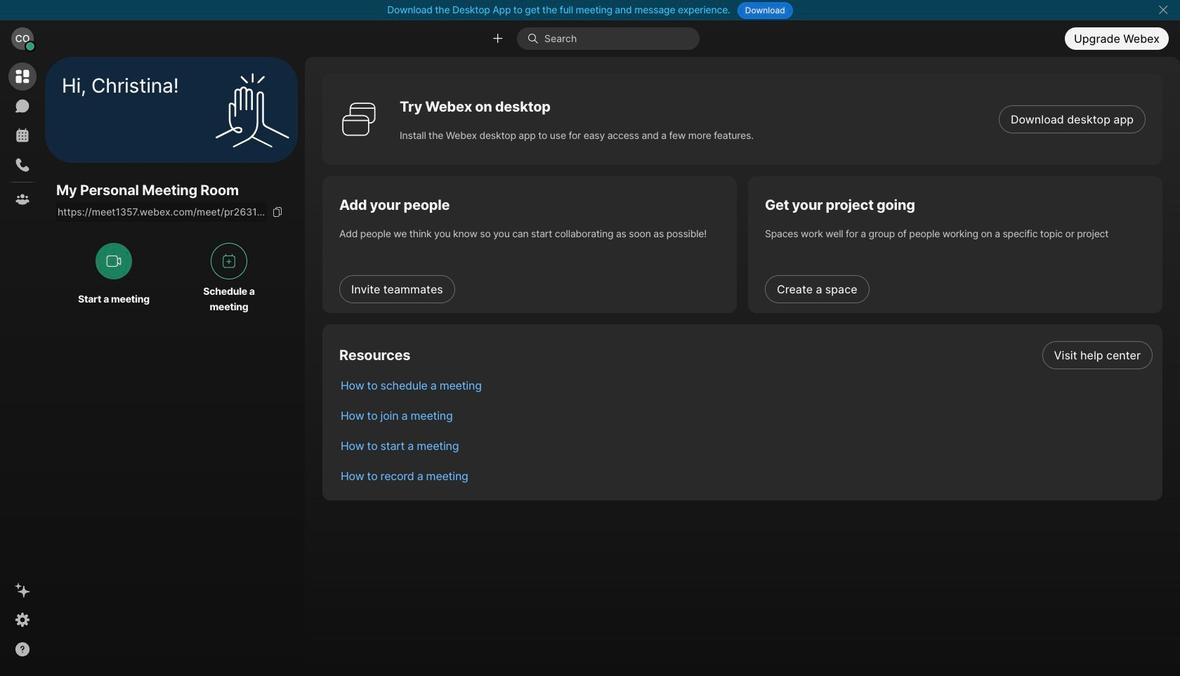 Task type: locate. For each thing, give the bounding box(es) containing it.
navigation
[[0, 57, 45, 677]]

list item
[[329, 340, 1163, 370], [329, 370, 1163, 400], [329, 400, 1163, 431], [329, 431, 1163, 461], [329, 461, 1163, 491]]

5 list item from the top
[[329, 461, 1163, 491]]

2 list item from the top
[[329, 370, 1163, 400]]

two hands high fiving image
[[210, 68, 294, 152]]

None text field
[[56, 203, 267, 222]]



Task type: vqa. For each thing, say whether or not it's contained in the screenshot.
General tab
no



Task type: describe. For each thing, give the bounding box(es) containing it.
cancel_16 image
[[1158, 4, 1169, 15]]

4 list item from the top
[[329, 431, 1163, 461]]

1 list item from the top
[[329, 340, 1163, 370]]

3 list item from the top
[[329, 400, 1163, 431]]

webex tab list
[[8, 63, 37, 214]]



